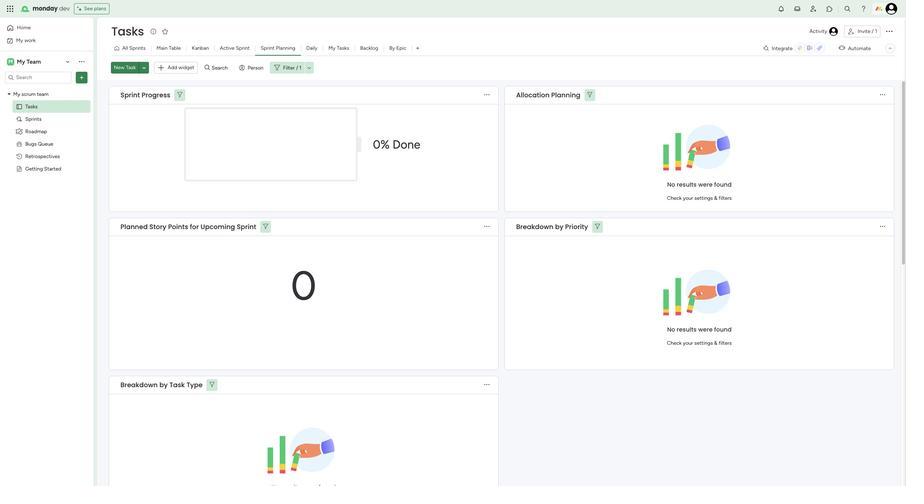 Task type: vqa. For each thing, say whether or not it's contained in the screenshot.
bottommost View
no



Task type: describe. For each thing, give the bounding box(es) containing it.
all sprints button
[[111, 43, 151, 54]]

task inside button
[[126, 65, 136, 71]]

new task
[[114, 65, 136, 71]]

add widget button
[[154, 62, 198, 74]]

team
[[27, 58, 41, 65]]

Search field
[[210, 63, 232, 73]]

roadmap
[[25, 128, 47, 135]]

my tasks
[[329, 45, 349, 51]]

public board image
[[16, 165, 23, 172]]

invite / 1
[[859, 28, 878, 34]]

main table
[[157, 45, 181, 51]]

options image
[[78, 74, 85, 81]]

sprint up person
[[261, 45, 275, 51]]

done
[[393, 138, 421, 152]]

maria williams image
[[886, 3, 898, 15]]

breakdown for breakdown by task type
[[121, 381, 158, 390]]

/ for invite
[[873, 28, 875, 34]]

scrum
[[21, 91, 36, 97]]

integrate
[[772, 45, 793, 51]]

0% done
[[373, 138, 421, 152]]

m
[[8, 58, 13, 65]]

v2 funnel image
[[596, 224, 601, 230]]

planning for allocation planning
[[552, 91, 581, 100]]

upcoming
[[201, 222, 235, 232]]

check for breakdown by priority
[[668, 340, 682, 347]]

no results were found for breakdown by priority
[[668, 326, 732, 334]]

0
[[291, 262, 317, 310]]

see plans
[[84, 5, 106, 12]]

check your settings & filters for allocation planning
[[668, 195, 732, 201]]

add view image
[[417, 46, 420, 51]]

no results were found for allocation planning
[[668, 181, 732, 189]]

queue
[[38, 141, 53, 147]]

sprint right active
[[236, 45, 250, 51]]

options image
[[886, 27, 894, 35]]

by epic button
[[384, 43, 412, 54]]

my team
[[17, 58, 41, 65]]

sprint planning
[[261, 45, 296, 51]]

no for breakdown by priority
[[668, 326, 676, 334]]

main table button
[[151, 43, 187, 54]]

select product image
[[7, 5, 14, 12]]

team
[[37, 91, 49, 97]]

more dots image for allocation planning
[[881, 92, 886, 98]]

list box containing my scrum team
[[0, 86, 93, 274]]

your for allocation planning
[[684, 195, 694, 201]]

invite / 1 button
[[845, 26, 881, 37]]

filters for breakdown by priority
[[719, 340, 732, 347]]

found for breakdown by priority
[[715, 326, 732, 334]]

kanban button
[[187, 43, 215, 54]]

allocation planning
[[517, 91, 581, 100]]

person button
[[236, 62, 268, 74]]

new task button
[[111, 62, 139, 74]]

plans
[[94, 5, 106, 12]]

1 for filter / 1
[[300, 65, 302, 71]]

check for allocation planning
[[668, 195, 682, 201]]

more dots image for breakdown by priority
[[881, 224, 886, 230]]

more dots image for planned story points for upcoming sprint
[[485, 224, 490, 230]]

0 main content
[[97, 80, 907, 487]]

2 vertical spatial tasks
[[25, 104, 38, 110]]

add widget
[[168, 64, 195, 71]]

Tasks field
[[110, 23, 146, 40]]

arrow down image
[[305, 63, 314, 72]]

my work button
[[4, 35, 79, 46]]

settings for allocation planning
[[695, 195, 714, 201]]

epic
[[397, 45, 407, 51]]

my for my work
[[16, 37, 23, 43]]

planning for sprint planning
[[276, 45, 296, 51]]

1 vertical spatial sprints
[[25, 116, 42, 122]]

caret down image
[[8, 92, 11, 97]]

getting
[[25, 166, 43, 172]]

kanban
[[192, 45, 209, 51]]

sprint left the progress
[[121, 91, 140, 100]]

results for breakdown by priority
[[677, 326, 697, 334]]

found for allocation planning
[[715, 181, 732, 189]]

by for priority
[[556, 222, 564, 232]]

check your settings & filters for breakdown by priority
[[668, 340, 732, 347]]

my for my tasks
[[329, 45, 336, 51]]

retrospectives
[[25, 153, 60, 160]]

for
[[190, 222, 199, 232]]

bugs
[[25, 141, 37, 147]]

invite
[[859, 28, 871, 34]]

breakdown for breakdown by priority
[[517, 222, 554, 232]]

1 for invite / 1
[[876, 28, 878, 34]]

by epic
[[390, 45, 407, 51]]

sprint progress
[[121, 91, 171, 100]]

/ for filter
[[296, 65, 298, 71]]

no for allocation planning
[[668, 181, 676, 189]]

show board description image
[[149, 28, 158, 35]]



Task type: locate. For each thing, give the bounding box(es) containing it.
by left type
[[160, 381, 168, 390]]

activity button
[[807, 26, 842, 37]]

1 horizontal spatial 1
[[876, 28, 878, 34]]

1 vertical spatial your
[[684, 340, 694, 347]]

breakdown by task type
[[121, 381, 203, 390]]

active sprint
[[220, 45, 250, 51]]

0 vertical spatial no results were found
[[668, 181, 732, 189]]

0 horizontal spatial sprints
[[25, 116, 42, 122]]

my work
[[16, 37, 36, 43]]

1 found from the top
[[715, 181, 732, 189]]

more dots image
[[485, 92, 490, 98]]

0 horizontal spatial task
[[126, 65, 136, 71]]

workspace options image
[[78, 58, 85, 65]]

by left priority
[[556, 222, 564, 232]]

2 settings from the top
[[695, 340, 714, 347]]

/ right filter at left
[[296, 65, 298, 71]]

more dots image for breakdown by task type
[[485, 383, 490, 388]]

0 vertical spatial planning
[[276, 45, 296, 51]]

1 vertical spatial &
[[715, 340, 718, 347]]

angle down image
[[142, 65, 146, 71]]

progress
[[142, 91, 171, 100]]

results
[[677, 181, 697, 189], [677, 326, 697, 334]]

by for task
[[160, 381, 168, 390]]

0 vertical spatial check your settings & filters
[[668, 195, 732, 201]]

your for breakdown by priority
[[684, 340, 694, 347]]

0 horizontal spatial 1
[[300, 65, 302, 71]]

2 results from the top
[[677, 326, 697, 334]]

/
[[873, 28, 875, 34], [296, 65, 298, 71]]

type
[[187, 381, 203, 390]]

& for breakdown by priority
[[715, 340, 718, 347]]

active
[[220, 45, 235, 51]]

started
[[44, 166, 61, 172]]

0 vertical spatial no
[[668, 181, 676, 189]]

2 & from the top
[[715, 340, 718, 347]]

0 vertical spatial results
[[677, 181, 697, 189]]

1 horizontal spatial by
[[556, 222, 564, 232]]

planned story points for upcoming sprint
[[121, 222, 256, 232]]

were for allocation planning
[[699, 181, 713, 189]]

my left work
[[16, 37, 23, 43]]

sprints up the roadmap
[[25, 116, 42, 122]]

workspace image
[[7, 58, 14, 66]]

dapulse integrations image
[[764, 46, 769, 51]]

my right workspace icon
[[17, 58, 25, 65]]

v2 search image
[[205, 64, 210, 72]]

help image
[[861, 5, 868, 12]]

0 vertical spatial tasks
[[111, 23, 144, 40]]

1 vertical spatial 1
[[300, 65, 302, 71]]

1 inside button
[[876, 28, 878, 34]]

1 vertical spatial /
[[296, 65, 298, 71]]

allocation
[[517, 91, 550, 100]]

1 vertical spatial filters
[[719, 340, 732, 347]]

inbox image
[[794, 5, 802, 12]]

0 vertical spatial task
[[126, 65, 136, 71]]

2 no from the top
[[668, 326, 676, 334]]

0%
[[373, 138, 390, 152]]

planned
[[121, 222, 148, 232]]

planning inside button
[[276, 45, 296, 51]]

task
[[126, 65, 136, 71], [170, 381, 185, 390]]

2 your from the top
[[684, 340, 694, 347]]

task inside 0 main content
[[170, 381, 185, 390]]

1 left arrow down image
[[300, 65, 302, 71]]

1 vertical spatial task
[[170, 381, 185, 390]]

sprints
[[129, 45, 146, 51], [25, 116, 42, 122]]

home button
[[4, 22, 79, 34]]

my for my scrum team
[[13, 91, 20, 97]]

all sprints
[[122, 45, 146, 51]]

settings
[[695, 195, 714, 201], [695, 340, 714, 347]]

1 no from the top
[[668, 181, 676, 189]]

0 horizontal spatial /
[[296, 65, 298, 71]]

see
[[84, 5, 93, 12]]

activity
[[810, 28, 828, 34]]

story
[[150, 222, 167, 232]]

1 horizontal spatial sprints
[[129, 45, 146, 51]]

2 found from the top
[[715, 326, 732, 334]]

0 vertical spatial check
[[668, 195, 682, 201]]

all
[[122, 45, 128, 51]]

tasks up all
[[111, 23, 144, 40]]

priority
[[566, 222, 589, 232]]

0 vertical spatial by
[[556, 222, 564, 232]]

widget
[[179, 64, 195, 71]]

1 horizontal spatial task
[[170, 381, 185, 390]]

v2 funnel image
[[177, 92, 182, 98], [588, 92, 593, 98], [263, 224, 268, 230], [210, 383, 215, 388]]

1 results from the top
[[677, 181, 697, 189]]

v2 funnel image for breakdown by task type
[[210, 383, 215, 388]]

dev
[[59, 4, 70, 13]]

breakdown
[[517, 222, 554, 232], [121, 381, 158, 390]]

1 horizontal spatial /
[[873, 28, 875, 34]]

tasks inside button
[[337, 45, 349, 51]]

/ right invite
[[873, 28, 875, 34]]

Search in workspace field
[[15, 73, 61, 82]]

1 check your settings & filters from the top
[[668, 195, 732, 201]]

bugs queue
[[25, 141, 53, 147]]

0 vertical spatial breakdown
[[517, 222, 554, 232]]

1 horizontal spatial tasks
[[111, 23, 144, 40]]

daily button
[[301, 43, 323, 54]]

0 vertical spatial your
[[684, 195, 694, 201]]

planning right allocation on the right top
[[552, 91, 581, 100]]

automate
[[849, 45, 872, 51]]

backlog
[[360, 45, 379, 51]]

1 horizontal spatial breakdown
[[517, 222, 554, 232]]

2 check from the top
[[668, 340, 682, 347]]

1 vertical spatial results
[[677, 326, 697, 334]]

breakdown by priority
[[517, 222, 589, 232]]

my right daily
[[329, 45, 336, 51]]

task left type
[[170, 381, 185, 390]]

notifications image
[[778, 5, 786, 12]]

task right new in the left of the page
[[126, 65, 136, 71]]

no results were found
[[668, 181, 732, 189], [668, 326, 732, 334]]

list box
[[0, 86, 93, 274]]

no
[[668, 181, 676, 189], [668, 326, 676, 334]]

2 filters from the top
[[719, 340, 732, 347]]

v2 funnel image for sprint progress
[[177, 92, 182, 98]]

v2 funnel image for planned story points for upcoming sprint
[[263, 224, 268, 230]]

1 vertical spatial no results were found
[[668, 326, 732, 334]]

table
[[169, 45, 181, 51]]

my for my team
[[17, 58, 25, 65]]

1 right invite
[[876, 28, 878, 34]]

planning inside 0 main content
[[552, 91, 581, 100]]

0 vertical spatial 1
[[876, 28, 878, 34]]

tasks right public board image
[[25, 104, 38, 110]]

my inside list box
[[13, 91, 20, 97]]

option
[[0, 88, 93, 89]]

check
[[668, 195, 682, 201], [668, 340, 682, 347]]

2 horizontal spatial tasks
[[337, 45, 349, 51]]

1
[[876, 28, 878, 34], [300, 65, 302, 71]]

filters for allocation planning
[[719, 195, 732, 201]]

my
[[16, 37, 23, 43], [329, 45, 336, 51], [17, 58, 25, 65], [13, 91, 20, 97]]

my inside workspace selection element
[[17, 58, 25, 65]]

planning
[[276, 45, 296, 51], [552, 91, 581, 100]]

/ inside button
[[873, 28, 875, 34]]

sprint
[[236, 45, 250, 51], [261, 45, 275, 51], [121, 91, 140, 100], [237, 222, 256, 232]]

1 were from the top
[[699, 181, 713, 189]]

my tasks button
[[323, 43, 355, 54]]

0 horizontal spatial by
[[160, 381, 168, 390]]

1 horizontal spatial planning
[[552, 91, 581, 100]]

autopilot image
[[840, 43, 846, 53]]

1 no results were found from the top
[[668, 181, 732, 189]]

0 vertical spatial were
[[699, 181, 713, 189]]

my scrum team
[[13, 91, 49, 97]]

1 filters from the top
[[719, 195, 732, 201]]

2 check your settings & filters from the top
[[668, 340, 732, 347]]

1 vertical spatial settings
[[695, 340, 714, 347]]

sprints right all
[[129, 45, 146, 51]]

add to favorites image
[[162, 28, 169, 35]]

new
[[114, 65, 125, 71]]

filters
[[719, 195, 732, 201], [719, 340, 732, 347]]

apps image
[[827, 5, 834, 12]]

1 vertical spatial found
[[715, 326, 732, 334]]

more dots image
[[881, 92, 886, 98], [485, 224, 490, 230], [881, 224, 886, 230], [485, 383, 490, 388]]

0 vertical spatial /
[[873, 28, 875, 34]]

person
[[248, 65, 264, 71]]

invite members image
[[811, 5, 818, 12]]

main
[[157, 45, 168, 51]]

monday
[[33, 4, 58, 13]]

my right the caret down image
[[13, 91, 20, 97]]

daily
[[307, 45, 318, 51]]

planning up filter at left
[[276, 45, 296, 51]]

points
[[168, 222, 188, 232]]

& for allocation planning
[[715, 195, 718, 201]]

0 horizontal spatial breakdown
[[121, 381, 158, 390]]

0 vertical spatial settings
[[695, 195, 714, 201]]

0 vertical spatial &
[[715, 195, 718, 201]]

0 vertical spatial found
[[715, 181, 732, 189]]

found
[[715, 181, 732, 189], [715, 326, 732, 334]]

tasks left backlog
[[337, 45, 349, 51]]

1 vertical spatial tasks
[[337, 45, 349, 51]]

&
[[715, 195, 718, 201], [715, 340, 718, 347]]

sprint planning button
[[255, 43, 301, 54]]

0 horizontal spatial planning
[[276, 45, 296, 51]]

your
[[684, 195, 694, 201], [684, 340, 694, 347]]

1 check from the top
[[668, 195, 682, 201]]

getting started
[[25, 166, 61, 172]]

1 vertical spatial by
[[160, 381, 168, 390]]

sprints inside all sprints button
[[129, 45, 146, 51]]

1 & from the top
[[715, 195, 718, 201]]

sprint right upcoming
[[237, 222, 256, 232]]

v2 funnel image for allocation planning
[[588, 92, 593, 98]]

active sprint button
[[215, 43, 255, 54]]

filter
[[283, 65, 295, 71]]

results for allocation planning
[[677, 181, 697, 189]]

0 vertical spatial sprints
[[129, 45, 146, 51]]

work
[[24, 37, 36, 43]]

0 vertical spatial filters
[[719, 195, 732, 201]]

monday dev
[[33, 4, 70, 13]]

by
[[390, 45, 395, 51]]

see plans button
[[74, 3, 110, 14]]

public board image
[[16, 103, 23, 110]]

workspace selection element
[[7, 57, 42, 66]]

backlog button
[[355, 43, 384, 54]]

add
[[168, 64, 177, 71]]

filter / 1
[[283, 65, 302, 71]]

2 no results were found from the top
[[668, 326, 732, 334]]

1 vertical spatial no
[[668, 326, 676, 334]]

settings for breakdown by priority
[[695, 340, 714, 347]]

0 horizontal spatial tasks
[[25, 104, 38, 110]]

tasks
[[111, 23, 144, 40], [337, 45, 349, 51], [25, 104, 38, 110]]

1 vertical spatial were
[[699, 326, 713, 334]]

home
[[17, 25, 31, 31]]

1 vertical spatial check your settings & filters
[[668, 340, 732, 347]]

1 vertical spatial breakdown
[[121, 381, 158, 390]]

were for breakdown by priority
[[699, 326, 713, 334]]

by
[[556, 222, 564, 232], [160, 381, 168, 390]]

1 your from the top
[[684, 195, 694, 201]]

2 were from the top
[[699, 326, 713, 334]]

1 settings from the top
[[695, 195, 714, 201]]

search everything image
[[845, 5, 852, 12]]

were
[[699, 181, 713, 189], [699, 326, 713, 334]]

1 vertical spatial check
[[668, 340, 682, 347]]

1 vertical spatial planning
[[552, 91, 581, 100]]

collapse board header image
[[888, 45, 894, 51]]



